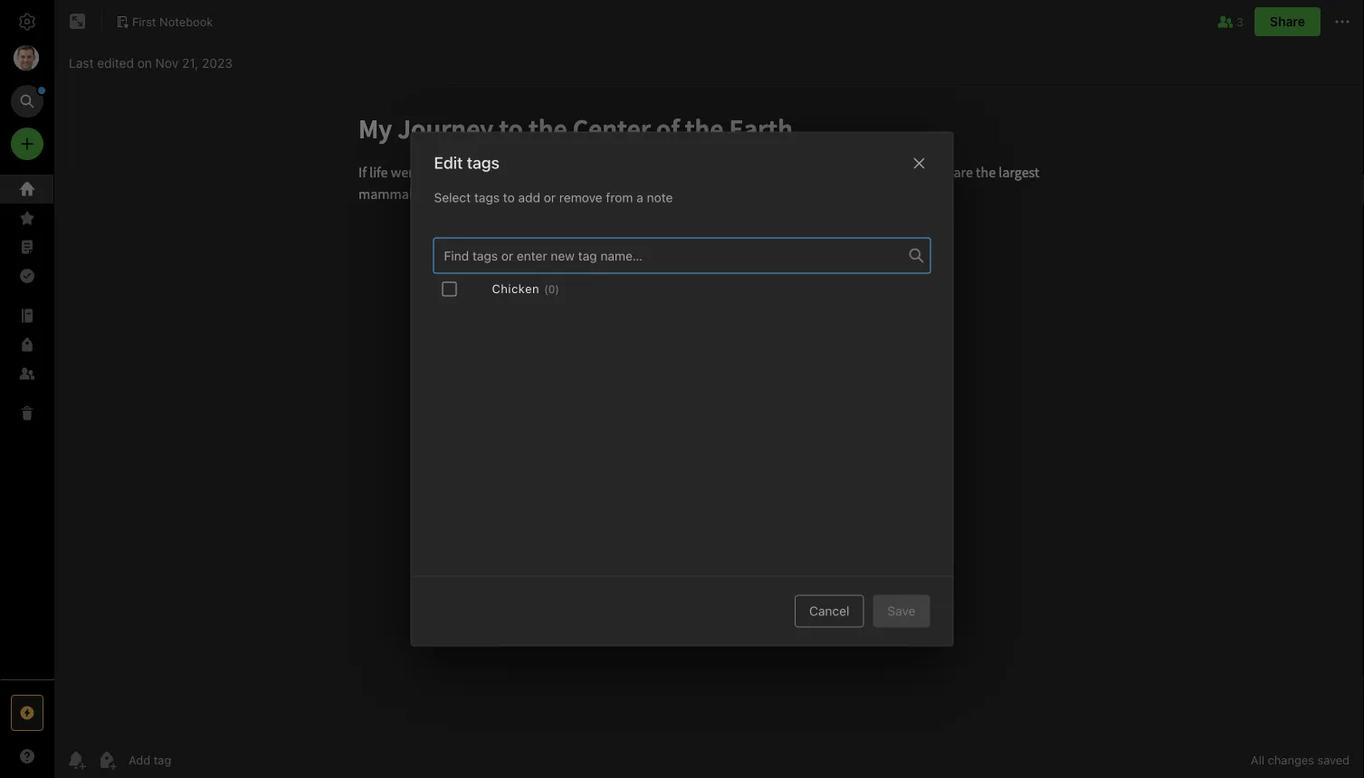 Task type: vqa. For each thing, say whether or not it's contained in the screenshot.
FIRST NOTEBOOK
yes



Task type: describe. For each thing, give the bounding box(es) containing it.
on
[[137, 56, 152, 71]]

chicken ( 0 )
[[492, 282, 560, 296]]

chicken
[[492, 282, 540, 296]]

first
[[132, 15, 156, 28]]

0
[[549, 283, 555, 296]]

add
[[518, 190, 541, 205]]

select tags to add or remove from a note element
[[412, 223, 953, 576]]

or
[[544, 190, 556, 205]]

cancel
[[810, 604, 850, 619]]

select
[[434, 190, 471, 205]]

edit tags
[[434, 153, 500, 173]]

tags for edit
[[467, 153, 500, 173]]

2023
[[202, 56, 233, 71]]

upgrade image
[[16, 703, 38, 724]]

notebook
[[160, 15, 213, 28]]

to
[[503, 190, 515, 205]]

21,
[[182, 56, 199, 71]]

3
[[1237, 15, 1244, 28]]

select tags to add or remove from a note
[[434, 190, 673, 205]]

last
[[69, 56, 94, 71]]

save button
[[873, 595, 931, 628]]

from
[[606, 190, 633, 205]]

add a reminder image
[[65, 750, 87, 772]]



Task type: locate. For each thing, give the bounding box(es) containing it.
note window element
[[54, 0, 1365, 779]]

tags
[[467, 153, 500, 173], [474, 190, 500, 205]]

settings image
[[16, 11, 38, 33]]

saved
[[1318, 754, 1350, 768]]

first notebook button
[[110, 9, 219, 34]]

tags left to
[[474, 190, 500, 205]]

cancel button
[[795, 595, 864, 628]]

edit
[[434, 153, 463, 173]]

tags for select
[[474, 190, 500, 205]]

save
[[888, 604, 916, 619]]

3 button
[[1215, 11, 1244, 33]]

Note Editor text field
[[54, 87, 1365, 742]]

nov
[[155, 56, 179, 71]]

share
[[1271, 14, 1306, 29]]

chicken row
[[433, 275, 931, 304]]

last edited on nov 21, 2023
[[69, 56, 233, 71]]

)
[[555, 283, 560, 296]]

note
[[647, 190, 673, 205]]

changes
[[1268, 754, 1315, 768]]

expand note image
[[67, 11, 89, 33]]

a
[[637, 190, 644, 205]]

Select474 checkbox
[[442, 282, 457, 297]]

tags right edit
[[467, 153, 500, 173]]

all changes saved
[[1251, 754, 1350, 768]]

(
[[544, 283, 549, 296]]

share button
[[1255, 7, 1321, 36]]

first notebook
[[132, 15, 213, 28]]

1 vertical spatial tags
[[474, 190, 500, 205]]

close image
[[909, 152, 931, 174]]

Find tags or enter new tag name… text field
[[434, 244, 910, 268]]

0 vertical spatial tags
[[467, 153, 500, 173]]

all
[[1251, 754, 1265, 768]]

home image
[[16, 178, 38, 200]]

remove
[[560, 190, 603, 205]]

tree
[[0, 175, 54, 679]]

add tag image
[[96, 750, 118, 772]]

edited
[[97, 56, 134, 71]]



